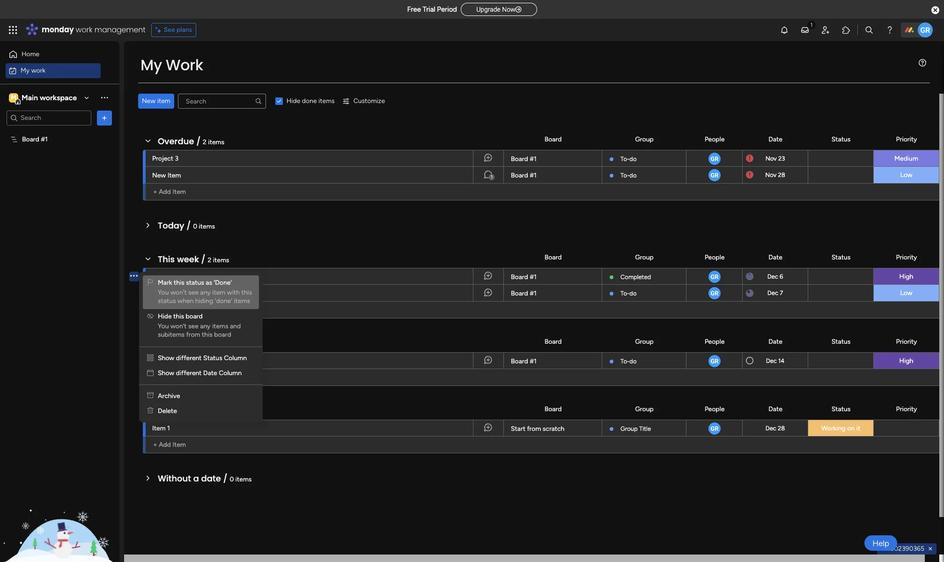 Task type: locate. For each thing, give the bounding box(es) containing it.
1 any from the top
[[200, 289, 211, 297]]

my down home
[[21, 66, 30, 74]]

items inside today / 0 items
[[199, 223, 215, 231]]

show different status column
[[158, 354, 247, 362]]

1 options image from the top
[[130, 265, 138, 288]]

dec 14
[[767, 357, 785, 364]]

nov 23
[[766, 155, 786, 162]]

4 board #1 link from the top
[[510, 285, 597, 302]]

3 + add item from the top
[[153, 374, 186, 381]]

archive
[[158, 392, 180, 400]]

people
[[705, 135, 725, 143], [705, 253, 725, 261], [705, 338, 725, 346], [705, 405, 725, 413]]

show down next
[[158, 354, 174, 362]]

+ down item 1
[[153, 441, 157, 449]]

0 horizontal spatial and
[[206, 290, 217, 298]]

+ add item down identify
[[153, 306, 186, 314]]

1 you from the top
[[158, 289, 169, 297]]

nov for nov 28
[[766, 172, 777, 179]]

0 vertical spatial you
[[158, 289, 169, 297]]

see down mark this status as 'done'
[[189, 289, 199, 297]]

priority for this week /
[[897, 253, 918, 261]]

+ add item
[[153, 188, 186, 196], [153, 306, 186, 314], [153, 374, 186, 381], [153, 441, 186, 449]]

options image left v2 status outline image
[[130, 349, 138, 372]]

1 vertical spatial options image
[[130, 282, 138, 304]]

from
[[186, 331, 200, 339], [527, 425, 541, 433]]

nov left 23
[[766, 155, 777, 162]]

2 vertical spatial item
[[214, 341, 227, 349]]

my
[[141, 54, 162, 75], [21, 66, 30, 74]]

1 vertical spatial and
[[230, 322, 241, 330]]

options image left emoji picker flags image
[[130, 265, 138, 288]]

0 vertical spatial show
[[158, 354, 174, 362]]

0 right today
[[193, 223, 197, 231]]

nov 28
[[766, 172, 786, 179]]

date up nov 23
[[769, 135, 783, 143]]

old
[[174, 357, 183, 365]]

items
[[319, 97, 335, 105], [208, 138, 224, 146], [199, 223, 215, 231], [213, 256, 229, 264], [234, 297, 250, 305], [212, 322, 228, 330], [236, 476, 252, 484]]

date
[[201, 473, 221, 485]]

+
[[153, 188, 157, 196], [153, 306, 157, 314], [153, 374, 157, 381], [153, 441, 157, 449]]

subitems
[[158, 331, 185, 339]]

/ up mark this status as 'done'
[[201, 254, 206, 265]]

option
[[0, 131, 120, 133]]

greg robinson image
[[919, 22, 934, 37], [708, 152, 722, 166], [708, 168, 722, 182], [708, 270, 722, 284], [708, 286, 722, 300]]

title
[[640, 426, 651, 433]]

items inside without a date / 0 items
[[236, 476, 252, 484]]

1 vertical spatial 0
[[230, 476, 234, 484]]

1 vertical spatial nov
[[766, 172, 777, 179]]

this right with
[[242, 289, 252, 297]]

/ right date
[[223, 473, 228, 485]]

dec for dec 14
[[767, 357, 777, 364]]

items down with
[[234, 297, 250, 305]]

board up progress
[[214, 331, 231, 339]]

1 do from the top
[[630, 156, 637, 163]]

0 vertical spatial item
[[157, 97, 170, 105]]

1 horizontal spatial work
[[76, 24, 93, 35]]

customize button
[[339, 94, 389, 109]]

0 vertical spatial high
[[900, 273, 914, 281]]

1 vertical spatial week
[[179, 338, 201, 350]]

4 to- from the top
[[621, 358, 630, 365]]

2 different from the top
[[176, 369, 202, 377]]

search everything image
[[865, 25, 874, 35]]

and down as
[[206, 290, 217, 298]]

/ up show different status column
[[203, 338, 207, 350]]

main workspace
[[22, 93, 77, 102]]

3 + from the top
[[153, 374, 157, 381]]

1 vertical spatial show
[[158, 369, 174, 377]]

4 people from the top
[[705, 405, 725, 413]]

later /
[[158, 405, 188, 417]]

you
[[158, 289, 169, 297], [158, 322, 169, 330]]

0 inside without a date / 0 items
[[230, 476, 234, 484]]

hide left done
[[287, 97, 301, 105]]

1 vertical spatial new
[[152, 172, 166, 179]]

1 horizontal spatial board
[[214, 331, 231, 339]]

item inside 'button'
[[157, 97, 170, 105]]

Search in workspace field
[[20, 112, 78, 123]]

1 vertical spatial see
[[188, 322, 199, 330]]

/
[[196, 135, 201, 147], [187, 220, 191, 232], [201, 254, 206, 265], [203, 338, 207, 350], [181, 405, 186, 417], [223, 473, 228, 485]]

0 vertical spatial 0
[[193, 223, 197, 231]]

overdue / 2 items
[[158, 135, 224, 147]]

different down 'assess old project's progress'
[[176, 369, 202, 377]]

high
[[900, 273, 914, 281], [900, 357, 914, 365]]

my work
[[141, 54, 203, 75]]

v2 overdue deadline image left nov 28
[[747, 171, 754, 179]]

start from scratch
[[511, 425, 565, 433]]

items up this week / 2 items
[[199, 223, 215, 231]]

0 vertical spatial 1
[[491, 174, 493, 180]]

1 to- from the top
[[621, 156, 630, 163]]

1 nov from the top
[[766, 155, 777, 162]]

item down '3'
[[168, 172, 181, 179]]

date for next week /
[[769, 338, 783, 346]]

0 vertical spatial different
[[176, 354, 202, 362]]

dec
[[768, 273, 779, 280], [768, 290, 779, 297], [767, 357, 777, 364], [766, 425, 777, 432]]

v2 overdue deadline image left nov 23
[[747, 154, 754, 163]]

nov
[[766, 155, 777, 162], [766, 172, 777, 179]]

1 vertical spatial column
[[219, 369, 242, 377]]

2 right 'overdue'
[[203, 138, 207, 146]]

2 you from the top
[[158, 322, 169, 330]]

dec for dec 28
[[766, 425, 777, 432]]

my left work on the left
[[141, 54, 162, 75]]

date up dec 14
[[769, 338, 783, 346]]

medium
[[895, 155, 919, 163]]

work inside button
[[31, 66, 46, 74]]

1 image
[[808, 19, 816, 30]]

1 inside next week / 1 item
[[210, 341, 212, 349]]

0 vertical spatial 28
[[779, 172, 786, 179]]

select product image
[[8, 25, 18, 35]]

status up 'strengths'
[[186, 279, 204, 287]]

0 horizontal spatial status
[[158, 297, 176, 305]]

completed
[[621, 274, 652, 281]]

help image
[[886, 25, 895, 35]]

add down new item
[[159, 188, 171, 196]]

item
[[157, 97, 170, 105], [212, 289, 226, 297], [214, 341, 227, 349]]

options image left emoji picker flags image
[[130, 282, 138, 304]]

board
[[186, 313, 203, 321], [214, 331, 231, 339]]

0 vertical spatial any
[[200, 289, 211, 297]]

work down home
[[31, 66, 46, 74]]

date up dec 28
[[769, 405, 783, 413]]

item inside next week / 1 item
[[214, 341, 227, 349]]

see plans button
[[151, 23, 196, 37]]

column for show different date column
[[219, 369, 242, 377]]

1 vertical spatial 2
[[208, 256, 212, 264]]

1 vertical spatial any
[[200, 322, 211, 330]]

you inside you won't see any item with this status when hiding 'done' items
[[158, 289, 169, 297]]

item down "delete"
[[152, 425, 166, 433]]

0 horizontal spatial from
[[186, 331, 200, 339]]

work for monday
[[76, 24, 93, 35]]

you inside you won't see any items and subitems from this board
[[158, 322, 169, 330]]

see inside you won't see any items and subitems from this board
[[188, 322, 199, 330]]

302390365
[[891, 545, 925, 553]]

week right this
[[177, 254, 199, 265]]

any inside you won't see any items and subitems from this board
[[200, 322, 211, 330]]

item for week
[[214, 341, 227, 349]]

id: 302390365 element
[[878, 544, 937, 555]]

status
[[832, 135, 851, 143], [832, 253, 851, 261], [832, 338, 851, 346], [203, 354, 222, 362], [832, 405, 851, 413]]

this up show different status column
[[202, 331, 213, 339]]

#1
[[41, 135, 48, 143], [530, 155, 537, 163], [530, 172, 537, 179], [530, 273, 537, 281], [530, 290, 537, 298], [530, 358, 537, 366]]

on
[[848, 425, 855, 433]]

and inside you won't see any items and subitems from this board
[[230, 322, 241, 330]]

2 up as
[[208, 256, 212, 264]]

2 see from the top
[[188, 322, 199, 330]]

emoji picker flags image
[[148, 279, 153, 287]]

1 horizontal spatial 1
[[210, 341, 212, 349]]

3 to- from the top
[[621, 290, 630, 297]]

2 + from the top
[[153, 306, 157, 314]]

None search field
[[178, 94, 266, 109]]

any up hiding
[[200, 289, 211, 297]]

0 vertical spatial options image
[[130, 265, 138, 288]]

board #1
[[22, 135, 48, 143], [511, 155, 537, 163], [511, 172, 537, 179], [511, 273, 537, 281], [511, 290, 537, 298], [511, 358, 537, 366]]

today
[[158, 220, 184, 232]]

1 vertical spatial high
[[900, 357, 914, 365]]

nov down nov 23
[[766, 172, 777, 179]]

people for next week /
[[705, 338, 725, 346]]

you for you won't see any items and subitems from this board
[[158, 322, 169, 330]]

items down 'done'
[[212, 322, 228, 330]]

this week / 2 items
[[158, 254, 229, 265]]

+ add item down item 1
[[153, 441, 186, 449]]

menu containing mark this status as 'done'
[[139, 272, 263, 423]]

1 see from the top
[[189, 289, 199, 297]]

4 add from the top
[[159, 441, 171, 449]]

3 priority from the top
[[897, 338, 918, 346]]

4 do from the top
[[630, 358, 637, 365]]

item down when
[[173, 306, 186, 314]]

to-do
[[621, 156, 637, 163], [621, 172, 637, 179], [621, 290, 637, 297], [621, 358, 637, 365]]

customize
[[354, 97, 385, 105]]

any for board
[[200, 322, 211, 330]]

workspace options image
[[100, 93, 109, 102]]

4 + from the top
[[153, 441, 157, 449]]

2 v2 overdue deadline image from the top
[[747, 171, 754, 179]]

column for show different status column
[[224, 354, 247, 362]]

2 + add item from the top
[[153, 306, 186, 314]]

from inside you won't see any items and subitems from this board
[[186, 331, 200, 339]]

1 high from the top
[[900, 273, 914, 281]]

0 horizontal spatial my
[[21, 66, 30, 74]]

item up 'done'
[[212, 289, 226, 297]]

date inside menu
[[203, 369, 217, 377]]

1 horizontal spatial 2
[[208, 256, 212, 264]]

work
[[76, 24, 93, 35], [31, 66, 46, 74]]

0 vertical spatial low
[[901, 171, 913, 179]]

+ down identify
[[153, 306, 157, 314]]

2 do from the top
[[630, 172, 637, 179]]

0 horizontal spatial work
[[31, 66, 46, 74]]

new item button
[[138, 94, 174, 109]]

2 high from the top
[[900, 357, 914, 365]]

item up the without
[[173, 441, 186, 449]]

new down my work
[[142, 97, 156, 105]]

any for status
[[200, 289, 211, 297]]

4 + add item from the top
[[153, 441, 186, 449]]

add right v2 calendar view small outline image
[[159, 374, 171, 381]]

0 horizontal spatial 2
[[203, 138, 207, 146]]

0 horizontal spatial 0
[[193, 223, 197, 231]]

2 inside this week / 2 items
[[208, 256, 212, 264]]

options image down workspace options image
[[100, 113, 109, 123]]

1 vertical spatial hide
[[158, 313, 172, 321]]

greg robinson image
[[708, 354, 722, 368], [708, 422, 722, 436]]

you down mark on the left
[[158, 289, 169, 297]]

see right won't
[[188, 322, 199, 330]]

item down my work
[[157, 97, 170, 105]]

date down show different status column
[[203, 369, 217, 377]]

1 vertical spatial v2 overdue deadline image
[[747, 171, 754, 179]]

item up progress
[[214, 341, 227, 349]]

trial
[[423, 5, 436, 14]]

1 28 from the top
[[779, 172, 786, 179]]

see
[[164, 26, 175, 34]]

1 to-do from the top
[[621, 156, 637, 163]]

1 vertical spatial different
[[176, 369, 202, 377]]

0 vertical spatial week
[[177, 254, 199, 265]]

add down item 1
[[159, 441, 171, 449]]

week for this
[[177, 254, 199, 265]]

notifications image
[[780, 25, 790, 35]]

column right the 'project's'
[[224, 354, 247, 362]]

1 horizontal spatial 0
[[230, 476, 234, 484]]

hide right hidden eye outline image
[[158, 313, 172, 321]]

+ down assess
[[153, 374, 157, 381]]

1 inside button
[[491, 174, 493, 180]]

3 add from the top
[[159, 374, 171, 381]]

dec 28
[[766, 425, 786, 432]]

delete
[[158, 407, 177, 415]]

item inside you won't see any item with this status when hiding 'done' items
[[212, 289, 226, 297]]

3 to-do from the top
[[621, 290, 637, 297]]

0 vertical spatial see
[[189, 289, 199, 297]]

new inside new item 'button'
[[142, 97, 156, 105]]

old project
[[152, 273, 186, 281]]

0 vertical spatial board
[[186, 313, 203, 321]]

strengths
[[177, 290, 205, 298]]

board #1 for 4th "board #1" link
[[511, 290, 537, 298]]

and down 'done'
[[230, 322, 241, 330]]

2 vertical spatial 1
[[167, 425, 170, 433]]

1 priority from the top
[[897, 135, 918, 143]]

see for this
[[188, 322, 199, 330]]

add
[[159, 188, 171, 196], [159, 306, 171, 314], [159, 374, 171, 381], [159, 441, 171, 449]]

date up dec 6
[[769, 253, 783, 261]]

status down "won't"
[[158, 297, 176, 305]]

0 vertical spatial nov
[[766, 155, 777, 162]]

items right date
[[236, 476, 252, 484]]

show down assess
[[158, 369, 174, 377]]

1 vertical spatial board
[[214, 331, 231, 339]]

any inside you won't see any item with this status when hiding 'done' items
[[200, 289, 211, 297]]

0 inside today / 0 items
[[193, 223, 197, 231]]

items right done
[[319, 97, 335, 105]]

1 different from the top
[[176, 354, 202, 362]]

2 horizontal spatial 1
[[491, 174, 493, 180]]

week up 'assess old project's progress'
[[179, 338, 201, 350]]

1 horizontal spatial hide
[[287, 97, 301, 105]]

1 vertical spatial status
[[158, 297, 176, 305]]

1 horizontal spatial and
[[230, 322, 241, 330]]

1 horizontal spatial my
[[141, 54, 162, 75]]

2 any from the top
[[200, 322, 211, 330]]

0 vertical spatial hide
[[287, 97, 301, 105]]

group for next week /
[[636, 338, 654, 346]]

1 vertical spatial item
[[212, 289, 226, 297]]

0 vertical spatial work
[[76, 24, 93, 35]]

Filter dashboard by text search field
[[178, 94, 266, 109]]

1 vertical spatial 1
[[210, 341, 212, 349]]

this up "won't"
[[174, 279, 185, 287]]

0 vertical spatial from
[[186, 331, 200, 339]]

different for date
[[176, 369, 202, 377]]

2 greg robinson image from the top
[[708, 422, 722, 436]]

it
[[857, 425, 861, 433]]

item
[[168, 172, 181, 179], [173, 188, 186, 196], [173, 306, 186, 314], [173, 374, 186, 381], [152, 425, 166, 433], [173, 441, 186, 449]]

you up subitems
[[158, 322, 169, 330]]

0 vertical spatial v2 overdue deadline image
[[747, 154, 754, 163]]

+ down new item
[[153, 188, 157, 196]]

v2 status outline image
[[147, 354, 154, 362]]

status
[[186, 279, 204, 287], [158, 297, 176, 305]]

1 people from the top
[[705, 135, 725, 143]]

any up next week / 1 item
[[200, 322, 211, 330]]

dapulse archived image
[[147, 392, 154, 400]]

1 show from the top
[[158, 354, 174, 362]]

1 vertical spatial low
[[901, 289, 913, 297]]

+ add item down assess
[[153, 374, 186, 381]]

1 horizontal spatial from
[[527, 425, 541, 433]]

this inside you won't see any items and subitems from this board
[[202, 331, 213, 339]]

1 vertical spatial you
[[158, 322, 169, 330]]

dec 7
[[768, 290, 784, 297]]

0 vertical spatial new
[[142, 97, 156, 105]]

different down next week / 1 item
[[176, 354, 202, 362]]

2 priority from the top
[[897, 253, 918, 261]]

2 people from the top
[[705, 253, 725, 261]]

priority for overdue /
[[897, 135, 918, 143]]

1 vertical spatial from
[[527, 425, 541, 433]]

0 vertical spatial greg robinson image
[[708, 354, 722, 368]]

my inside button
[[21, 66, 30, 74]]

1 v2 overdue deadline image from the top
[[747, 154, 754, 163]]

hidden eye outline image
[[147, 313, 154, 321]]

group for this week /
[[636, 253, 654, 261]]

2 nov from the top
[[766, 172, 777, 179]]

28
[[779, 172, 786, 179], [778, 425, 786, 432]]

items up 'done'
[[213, 256, 229, 264]]

1 vertical spatial greg robinson image
[[708, 422, 722, 436]]

v2 overdue deadline image for nov 23
[[747, 154, 754, 163]]

remove image
[[927, 545, 935, 553]]

2
[[203, 138, 207, 146], [208, 256, 212, 264]]

from down won't
[[186, 331, 200, 339]]

2 28 from the top
[[778, 425, 786, 432]]

hide this board
[[158, 313, 203, 321]]

next
[[158, 338, 177, 350]]

done
[[302, 97, 317, 105]]

column
[[224, 354, 247, 362], [219, 369, 242, 377]]

1 vertical spatial work
[[31, 66, 46, 74]]

items inside overdue / 2 items
[[208, 138, 224, 146]]

column down progress
[[219, 369, 242, 377]]

4 priority from the top
[[897, 405, 918, 413]]

0 vertical spatial 2
[[203, 138, 207, 146]]

add right hidden eye outline image
[[159, 306, 171, 314]]

0 horizontal spatial hide
[[158, 313, 172, 321]]

items right 'overdue'
[[208, 138, 224, 146]]

new down project
[[152, 172, 166, 179]]

1 vertical spatial 28
[[778, 425, 786, 432]]

this inside you won't see any item with this status when hiding 'done' items
[[242, 289, 252, 297]]

0 vertical spatial status
[[186, 279, 204, 287]]

0 right date
[[230, 476, 234, 484]]

1 greg robinson image from the top
[[708, 354, 722, 368]]

see inside you won't see any item with this status when hiding 'done' items
[[189, 289, 199, 297]]

0 vertical spatial column
[[224, 354, 247, 362]]

2 show from the top
[[158, 369, 174, 377]]

priority
[[897, 135, 918, 143], [897, 253, 918, 261], [897, 338, 918, 346], [897, 405, 918, 413]]

0 horizontal spatial board
[[186, 313, 203, 321]]

2 vertical spatial options image
[[130, 417, 138, 439]]

1 vertical spatial options image
[[130, 349, 138, 372]]

options image
[[100, 113, 109, 123], [130, 282, 138, 304], [130, 417, 138, 439]]

6
[[780, 273, 784, 280]]

from right start
[[527, 425, 541, 433]]

menu
[[139, 272, 263, 423]]

options image
[[130, 265, 138, 288], [130, 349, 138, 372]]

board #1 list box
[[0, 129, 120, 274]]

work right monday
[[76, 24, 93, 35]]

my for my work
[[141, 54, 162, 75]]

v2 overdue deadline image
[[747, 154, 754, 163], [747, 171, 754, 179]]

1
[[491, 174, 493, 180], [210, 341, 212, 349], [167, 425, 170, 433]]

+ add item down new item
[[153, 188, 186, 196]]

board #1 for 3rd "board #1" link from the bottom
[[511, 273, 537, 281]]

options image left item 1
[[130, 417, 138, 439]]

2 board #1 link from the top
[[510, 167, 597, 184]]

3 people from the top
[[705, 338, 725, 346]]

new
[[142, 97, 156, 105], [152, 172, 166, 179]]

workspace selection element
[[9, 92, 78, 104]]

board up you won't see any items and subitems from this board
[[186, 313, 203, 321]]

0 horizontal spatial 1
[[167, 425, 170, 433]]

lottie animation image
[[0, 468, 120, 562]]



Task type: describe. For each thing, give the bounding box(es) containing it.
status for this week /
[[832, 253, 851, 261]]

upgrade now
[[477, 6, 516, 13]]

'done'
[[214, 279, 232, 287]]

weaknesses
[[219, 290, 254, 298]]

2 options image from the top
[[130, 349, 138, 372]]

5 board #1 link from the top
[[510, 353, 597, 370]]

as
[[206, 279, 212, 287]]

new item
[[142, 97, 170, 105]]

3 do from the top
[[630, 290, 637, 297]]

project
[[152, 155, 173, 163]]

invite members image
[[822, 25, 831, 35]]

free
[[407, 5, 421, 14]]

item for won't
[[212, 289, 226, 297]]

2 add from the top
[[159, 306, 171, 314]]

23
[[779, 155, 786, 162]]

dec for dec 6
[[768, 273, 779, 280]]

1 button
[[473, 167, 504, 184]]

item down new item
[[173, 188, 186, 196]]

this up won't
[[173, 313, 184, 321]]

hiding
[[195, 297, 213, 305]]

show different date column
[[158, 369, 242, 377]]

lottie animation element
[[0, 468, 120, 562]]

status inside you won't see any item with this status when hiding 'done' items
[[158, 297, 176, 305]]

1 add from the top
[[159, 188, 171, 196]]

2 low from the top
[[901, 289, 913, 297]]

workspace image
[[9, 93, 18, 103]]

my for my work
[[21, 66, 30, 74]]

inbox image
[[801, 25, 810, 35]]

monday work management
[[42, 24, 146, 35]]

this
[[158, 254, 175, 265]]

later
[[158, 405, 179, 417]]

work
[[166, 54, 203, 75]]

28 for dec 28
[[778, 425, 786, 432]]

new item
[[152, 172, 181, 179]]

3 board #1 link from the top
[[510, 269, 597, 285]]

home button
[[6, 47, 101, 62]]

board inside list box
[[22, 135, 39, 143]]

new for new item
[[152, 172, 166, 179]]

items inside this week / 2 items
[[213, 256, 229, 264]]

2 to-do from the top
[[621, 172, 637, 179]]

'done'
[[215, 297, 232, 305]]

date for overdue /
[[769, 135, 783, 143]]

2 to- from the top
[[621, 172, 630, 179]]

hide done items
[[287, 97, 335, 105]]

priority for next week /
[[897, 338, 918, 346]]

1 board #1 link from the top
[[510, 150, 597, 167]]

you won't see any items and subitems from this board
[[158, 322, 243, 339]]

status for next week /
[[832, 338, 851, 346]]

working on it
[[822, 425, 861, 433]]

/ right today
[[187, 220, 191, 232]]

1 low from the top
[[901, 171, 913, 179]]

identify strengths and weaknesses
[[152, 290, 254, 298]]

3
[[175, 155, 179, 163]]

see plans
[[164, 26, 192, 34]]

/ right 'overdue'
[[196, 135, 201, 147]]

help
[[873, 539, 890, 548]]

mark this status as 'done'
[[158, 279, 232, 287]]

status for overdue /
[[832, 135, 851, 143]]

new for new item
[[142, 97, 156, 105]]

monday
[[42, 24, 74, 35]]

different for status
[[176, 354, 202, 362]]

upgrade now link
[[461, 3, 537, 16]]

project
[[164, 273, 186, 281]]

workspace
[[40, 93, 77, 102]]

assess old project's progress
[[152, 357, 238, 365]]

options image for identify
[[130, 282, 138, 304]]

board inside you won't see any items and subitems from this board
[[214, 331, 231, 339]]

overdue
[[158, 135, 194, 147]]

management
[[95, 24, 146, 35]]

dapulse close image
[[932, 6, 940, 15]]

won't
[[171, 322, 187, 330]]

won't
[[171, 289, 187, 297]]

1 + add item from the top
[[153, 188, 186, 196]]

0 vertical spatial and
[[206, 290, 217, 298]]

board #1 inside list box
[[22, 135, 48, 143]]

hide for hide done items
[[287, 97, 301, 105]]

upgrade
[[477, 6, 501, 13]]

without a date / 0 items
[[158, 473, 252, 485]]

mark
[[158, 279, 172, 287]]

project's
[[185, 357, 211, 365]]

/ right "later"
[[181, 405, 186, 417]]

people for this week /
[[705, 253, 725, 261]]

board #1 for first "board #1" link from the top of the page
[[511, 155, 537, 163]]

assess
[[152, 357, 173, 365]]

main
[[22, 93, 38, 102]]

menu image
[[919, 59, 927, 67]]

id: 302390365
[[882, 545, 925, 553]]

dec 6
[[768, 273, 784, 280]]

identify
[[152, 290, 175, 298]]

work for my
[[31, 66, 46, 74]]

7
[[780, 290, 784, 297]]

1 + from the top
[[153, 188, 157, 196]]

board #1 for fifth "board #1" link from the top
[[511, 358, 537, 366]]

dapulse rightstroke image
[[516, 6, 522, 13]]

plans
[[177, 26, 192, 34]]

2 inside overdue / 2 items
[[203, 138, 207, 146]]

scratch
[[543, 425, 565, 433]]

today / 0 items
[[158, 220, 215, 232]]

next week / 1 item
[[158, 338, 227, 350]]

hide for hide this board
[[158, 313, 172, 321]]

0 vertical spatial options image
[[100, 113, 109, 123]]

m
[[11, 93, 16, 101]]

you won't see any item with this status when hiding 'done' items
[[158, 289, 254, 305]]

group for overdue /
[[636, 135, 654, 143]]

period
[[437, 5, 457, 14]]

id:
[[882, 545, 890, 553]]

my work
[[21, 66, 46, 74]]

now
[[502, 6, 516, 13]]

item 1
[[152, 425, 170, 433]]

working
[[822, 425, 846, 433]]

search image
[[255, 97, 262, 105]]

1 horizontal spatial status
[[186, 279, 204, 287]]

project 3
[[152, 155, 179, 163]]

nov for nov 23
[[766, 155, 777, 162]]

without
[[158, 473, 191, 485]]

a
[[193, 473, 199, 485]]

#1 inside list box
[[41, 135, 48, 143]]

you for you won't see any item with this status when hiding 'done' items
[[158, 289, 169, 297]]

help button
[[865, 536, 898, 551]]

when
[[178, 297, 194, 305]]

apps image
[[842, 25, 852, 35]]

dec for dec 7
[[768, 290, 779, 297]]

v2 overdue deadline image for nov 28
[[747, 171, 754, 179]]

see for when
[[189, 289, 199, 297]]

board #1 for fourth "board #1" link from the bottom of the page
[[511, 172, 537, 179]]

with
[[227, 289, 240, 297]]

progress
[[212, 357, 238, 365]]

item down old
[[173, 374, 186, 381]]

date for this week /
[[769, 253, 783, 261]]

start
[[511, 425, 526, 433]]

28 for nov 28
[[779, 172, 786, 179]]

items inside you won't see any items and subitems from this board
[[212, 322, 228, 330]]

home
[[22, 50, 39, 58]]

items inside you won't see any item with this status when hiding 'done' items
[[234, 297, 250, 305]]

show for show different date column
[[158, 369, 174, 377]]

options image for item
[[130, 417, 138, 439]]

14
[[779, 357, 785, 364]]

v2 delete line image
[[147, 407, 154, 415]]

v2 calendar view small outline image
[[147, 369, 154, 377]]

free trial period
[[407, 5, 457, 14]]

start from scratch link
[[510, 420, 597, 437]]

people for overdue /
[[705, 135, 725, 143]]

week for next
[[179, 338, 201, 350]]

4 to-do from the top
[[621, 358, 637, 365]]

show for show different status column
[[158, 354, 174, 362]]



Task type: vqa. For each thing, say whether or not it's contained in the screenshot.
the date at the left bottom
yes



